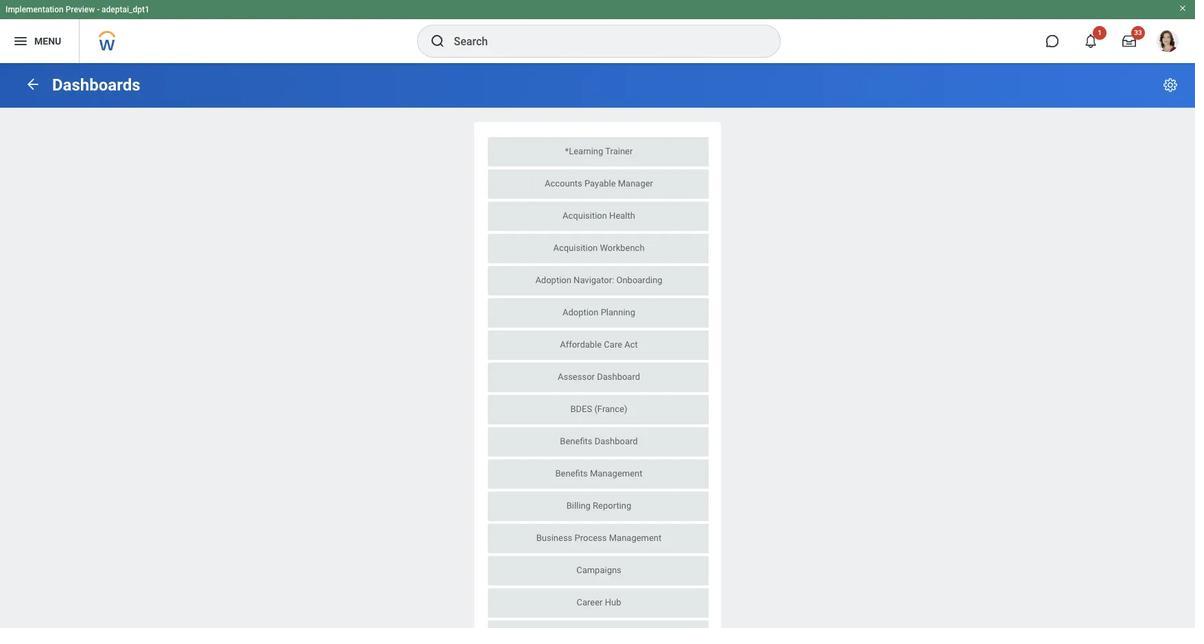 Task type: locate. For each thing, give the bounding box(es) containing it.
*learning trainer
[[565, 146, 633, 156]]

payable
[[584, 178, 616, 189]]

1 button
[[1076, 26, 1107, 56]]

career hub
[[577, 598, 621, 608]]

benefits management
[[555, 469, 642, 479]]

adoption left navigator:
[[535, 275, 571, 285]]

*learning
[[565, 146, 603, 156]]

justify image
[[12, 33, 29, 49]]

adeptai_dpt1
[[102, 5, 149, 14]]

affordable care act
[[560, 340, 638, 350]]

0 vertical spatial adoption
[[535, 275, 571, 285]]

1 vertical spatial dashboard
[[595, 436, 638, 447]]

acquisition for acquisition workbench
[[553, 243, 598, 253]]

adoption for adoption planning
[[562, 307, 599, 318]]

accounts
[[545, 178, 582, 189]]

management up reporting
[[590, 469, 642, 479]]

0 vertical spatial management
[[590, 469, 642, 479]]

acquisition inside "acquisition workbench" link
[[553, 243, 598, 253]]

reporting
[[593, 501, 631, 511]]

adoption planning link
[[488, 298, 710, 328]]

0 vertical spatial benefits
[[560, 436, 592, 447]]

adoption up affordable
[[562, 307, 599, 318]]

menu button
[[0, 19, 79, 63]]

trainer
[[605, 146, 633, 156]]

(france)
[[594, 404, 627, 414]]

affordable care act link
[[488, 331, 710, 360]]

assessor
[[558, 372, 595, 382]]

bdes (france) link
[[488, 395, 710, 425]]

notifications large image
[[1084, 34, 1098, 48]]

career
[[577, 598, 603, 608]]

manager
[[618, 178, 653, 189]]

benefits up the billing
[[555, 469, 588, 479]]

dashboard
[[597, 372, 640, 382], [595, 436, 638, 447]]

1 vertical spatial acquisition
[[553, 243, 598, 253]]

0 vertical spatial dashboard
[[597, 372, 640, 382]]

acquisition up navigator:
[[553, 243, 598, 253]]

1 vertical spatial adoption
[[562, 307, 599, 318]]

affordable
[[560, 340, 602, 350]]

33 button
[[1114, 26, 1145, 56]]

management
[[590, 469, 642, 479], [609, 533, 661, 543]]

dashboard for benefits dashboard
[[595, 436, 638, 447]]

33
[[1134, 29, 1142, 36]]

bdes (france)
[[570, 404, 627, 414]]

acquisition
[[563, 211, 607, 221], [553, 243, 598, 253]]

acquisition workbench
[[553, 243, 645, 253]]

1 vertical spatial benefits
[[555, 469, 588, 479]]

onboarding
[[616, 275, 662, 285]]

accounts payable manager
[[545, 178, 653, 189]]

previous page image
[[25, 76, 41, 92]]

benefits dashboard link
[[488, 427, 710, 457]]

benefits inside "link"
[[555, 469, 588, 479]]

benefits down bdes
[[560, 436, 592, 447]]

adoption
[[535, 275, 571, 285], [562, 307, 599, 318]]

billing
[[566, 501, 591, 511]]

dashboard down '(france)' on the bottom of the page
[[595, 436, 638, 447]]

management down reporting
[[609, 533, 661, 543]]

preview
[[66, 5, 95, 14]]

bdes
[[570, 404, 592, 414]]

dashboard down care
[[597, 372, 640, 382]]

-
[[97, 5, 100, 14]]

0 vertical spatial acquisition
[[563, 211, 607, 221]]

acquisition inside acquisition health link
[[563, 211, 607, 221]]

benefits
[[560, 436, 592, 447], [555, 469, 588, 479]]

acquisition down accounts payable manager link
[[563, 211, 607, 221]]



Task type: describe. For each thing, give the bounding box(es) containing it.
billing reporting
[[566, 501, 631, 511]]

planning
[[601, 307, 635, 318]]

acquisition workbench link
[[488, 234, 710, 263]]

1 vertical spatial management
[[609, 533, 661, 543]]

menu banner
[[0, 0, 1195, 63]]

hub
[[605, 598, 621, 608]]

accounts payable manager link
[[488, 169, 710, 199]]

billing reporting link
[[488, 492, 710, 521]]

menu
[[34, 35, 61, 46]]

campaigns
[[576, 565, 621, 576]]

benefits dashboard
[[560, 436, 638, 447]]

workbench
[[600, 243, 645, 253]]

assessor dashboard
[[558, 372, 640, 382]]

assessor dashboard link
[[488, 363, 710, 392]]

1
[[1098, 29, 1102, 36]]

career hub link
[[488, 589, 710, 618]]

acquisition health
[[563, 211, 635, 221]]

acquisition health link
[[488, 202, 710, 231]]

health
[[609, 211, 635, 221]]

navigator:
[[574, 275, 614, 285]]

benefits for benefits dashboard
[[560, 436, 592, 447]]

dashboards
[[52, 75, 140, 95]]

care
[[604, 340, 622, 350]]

adoption planning
[[562, 307, 635, 318]]

campaigns link
[[488, 556, 710, 586]]

implementation preview -   adeptai_dpt1
[[5, 5, 149, 14]]

Search Workday  search field
[[454, 26, 752, 56]]

configure image
[[1162, 77, 1179, 93]]

business process management
[[536, 533, 661, 543]]

acquisition for acquisition health
[[563, 211, 607, 221]]

search image
[[429, 33, 446, 49]]

business process management link
[[488, 524, 710, 554]]

adoption navigator: onboarding link
[[488, 266, 710, 296]]

inbox large image
[[1122, 34, 1136, 48]]

dashboard for assessor dashboard
[[597, 372, 640, 382]]

notifications element
[[1163, 27, 1174, 38]]

implementation
[[5, 5, 64, 14]]

close environment banner image
[[1179, 4, 1187, 12]]

adoption navigator: onboarding
[[535, 275, 662, 285]]

process
[[575, 533, 607, 543]]

profile logan mcneil image
[[1157, 30, 1179, 55]]

*learning trainer link
[[488, 137, 710, 167]]

benefits for benefits management
[[555, 469, 588, 479]]

management inside "link"
[[590, 469, 642, 479]]

benefits management link
[[488, 460, 710, 489]]

act
[[624, 340, 638, 350]]

business
[[536, 533, 572, 543]]

dashboards main content
[[0, 63, 1195, 628]]

adoption for adoption navigator: onboarding
[[535, 275, 571, 285]]



Task type: vqa. For each thing, say whether or not it's contained in the screenshot.
Benefits Management
yes



